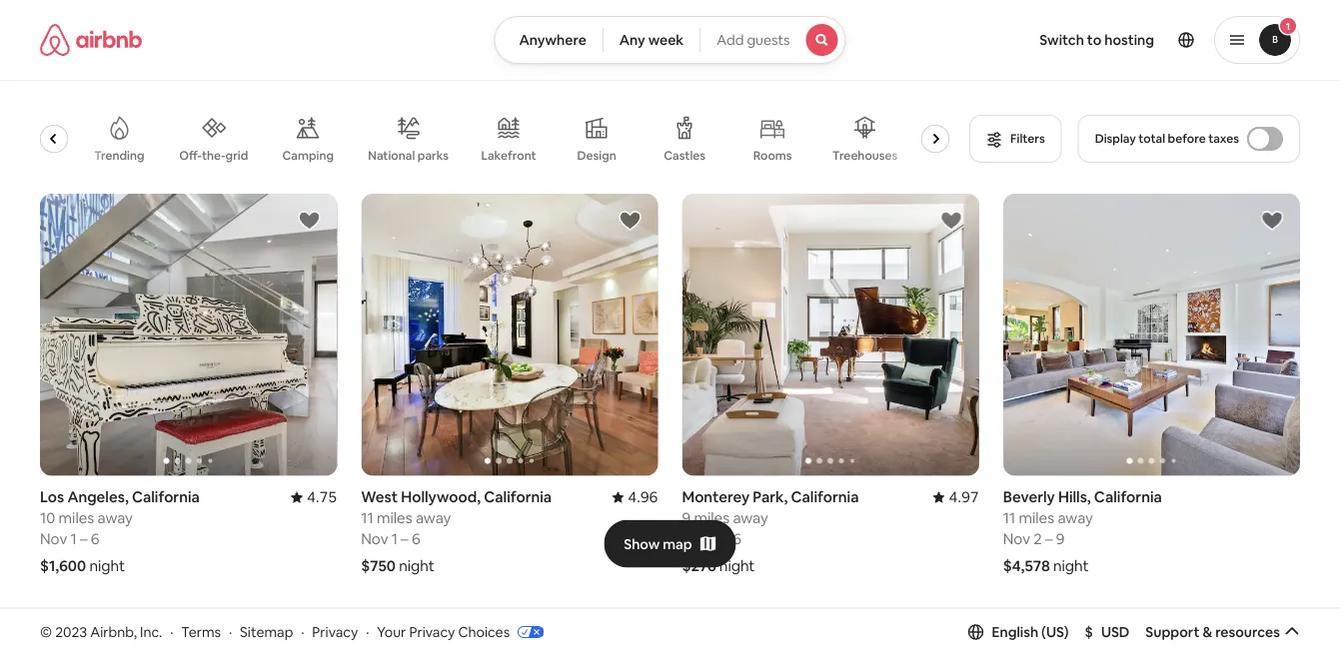 Task type: locate. For each thing, give the bounding box(es) containing it.
add to wishlist: los angeles, california image
[[297, 209, 321, 233], [297, 633, 321, 657], [1260, 633, 1284, 657]]

2 miles from the left
[[377, 509, 412, 528]]

night for $750
[[399, 557, 435, 576]]

· left privacy link
[[301, 623, 304, 641]]

guests
[[747, 31, 790, 49]]

anywhere button
[[494, 16, 603, 64]]

4 california from the left
[[1094, 488, 1162, 507]]

farms
[[14, 148, 48, 163]]

terms
[[181, 623, 221, 641]]

taxes
[[1208, 131, 1239, 146]]

&
[[1203, 623, 1212, 641]]

1 horizontal spatial 6
[[412, 530, 421, 549]]

3 california from the left
[[791, 488, 859, 507]]

6 inside west hollywood, california 11 miles away nov 1 – 6 $750 night
[[412, 530, 421, 549]]

english
[[992, 623, 1039, 641]]

display total before taxes button
[[1078, 115, 1300, 163]]

filters button
[[970, 115, 1062, 163]]

– for $276
[[722, 530, 730, 549]]

1 horizontal spatial 11
[[1003, 509, 1016, 528]]

california
[[132, 488, 200, 507], [484, 488, 552, 507], [791, 488, 859, 507], [1094, 488, 1162, 507]]

your privacy choices
[[377, 623, 510, 641]]

monterey park, california 9 miles away nov 1 – 6 $276 night
[[682, 488, 859, 576]]

california inside monterey park, california 9 miles away nov 1 – 6 $276 night
[[791, 488, 859, 507]]

night right $4,578
[[1053, 557, 1089, 576]]

1 inside los angeles, california 10 miles away nov 1 – 6 $1,600 night
[[71, 530, 77, 549]]

3 away from the left
[[733, 509, 768, 528]]

3 night from the left
[[719, 557, 755, 576]]

4.97 out of 5 average rating image
[[933, 488, 979, 507]]

nov for 10 miles away
[[40, 530, 67, 549]]

support
[[1146, 623, 1200, 641]]

2 11 from the left
[[1003, 509, 1016, 528]]

nov inside los angeles, california 10 miles away nov 1 – 6 $1,600 night
[[40, 530, 67, 549]]

anywhere
[[519, 31, 586, 49]]

3 · from the left
[[301, 623, 304, 641]]

4 night from the left
[[1053, 557, 1089, 576]]

your privacy choices link
[[377, 623, 544, 643]]

california right hollywood,
[[484, 488, 552, 507]]

privacy
[[312, 623, 358, 641], [409, 623, 455, 641]]

switch to hosting
[[1040, 31, 1154, 49]]

filters
[[1011, 131, 1045, 146]]

2 · from the left
[[229, 623, 232, 641]]

– inside west hollywood, california 11 miles away nov 1 – 6 $750 night
[[401, 530, 409, 549]]

show
[[624, 535, 660, 553]]

10
[[40, 509, 55, 528]]

1 – from the left
[[80, 530, 88, 549]]

©
[[40, 623, 52, 641]]

total
[[1139, 131, 1165, 146]]

6 down angeles, in the left of the page
[[91, 530, 100, 549]]

2 horizontal spatial 6
[[733, 530, 742, 549]]

california for los angeles, california
[[132, 488, 200, 507]]

4 miles from the left
[[1019, 509, 1055, 528]]

1 inside monterey park, california 9 miles away nov 1 – 6 $276 night
[[713, 530, 719, 549]]

night inside los angeles, california 10 miles away nov 1 – 6 $1,600 night
[[89, 557, 125, 576]]

– right 2
[[1045, 530, 1053, 549]]

2 nov from the left
[[361, 530, 388, 549]]

1 horizontal spatial 9
[[1056, 530, 1065, 549]]

3 6 from the left
[[733, 530, 742, 549]]

1 button
[[1214, 16, 1300, 64]]

away inside west hollywood, california 11 miles away nov 1 – 6 $750 night
[[416, 509, 451, 528]]

$ usd
[[1085, 623, 1130, 641]]

6
[[91, 530, 100, 549], [412, 530, 421, 549], [733, 530, 742, 549]]

add to wishlist: west hollywood, california image
[[618, 209, 642, 233]]

nov
[[40, 530, 67, 549], [361, 530, 388, 549], [682, 530, 709, 549], [1003, 530, 1030, 549]]

6 inside los angeles, california 10 miles away nov 1 – 6 $1,600 night
[[91, 530, 100, 549]]

1
[[1286, 19, 1290, 32], [71, 530, 77, 549], [392, 530, 398, 549], [713, 530, 719, 549]]

airbnb,
[[90, 623, 137, 641]]

– down hollywood,
[[401, 530, 409, 549]]

away for 11 miles away
[[416, 509, 451, 528]]

miles up 2
[[1019, 509, 1055, 528]]

1 night from the left
[[89, 557, 125, 576]]

6 down monterey
[[733, 530, 742, 549]]

add to wishlist: los angeles, california image down the camping
[[297, 209, 321, 233]]

·
[[170, 623, 173, 641], [229, 623, 232, 641], [301, 623, 304, 641], [366, 623, 369, 641]]

4.75
[[307, 488, 337, 507]]

9 inside monterey park, california 9 miles away nov 1 – 6 $276 night
[[682, 509, 691, 528]]

· right inc. on the bottom
[[170, 623, 173, 641]]

11 down west
[[361, 509, 373, 528]]

2 6 from the left
[[412, 530, 421, 549]]

national
[[368, 148, 415, 163]]

3 miles from the left
[[694, 509, 730, 528]]

miles down west
[[377, 509, 412, 528]]

0 horizontal spatial 9
[[682, 509, 691, 528]]

– up $1,600
[[80, 530, 88, 549]]

away down angeles, in the left of the page
[[97, 509, 133, 528]]

11 inside beverly hills, california 11 miles away nov 2 – 9 $4,578 night
[[1003, 509, 1016, 528]]

4 – from the left
[[1045, 530, 1053, 549]]

miles right 10
[[59, 509, 94, 528]]

away inside monterey park, california 9 miles away nov 1 – 6 $276 night
[[733, 509, 768, 528]]

california right park,
[[791, 488, 859, 507]]

california right hills,
[[1094, 488, 1162, 507]]

3 – from the left
[[722, 530, 730, 549]]

resources
[[1215, 623, 1280, 641]]

9 up map
[[682, 509, 691, 528]]

miles inside beverly hills, california 11 miles away nov 2 – 9 $4,578 night
[[1019, 509, 1055, 528]]

· right terms link
[[229, 623, 232, 641]]

nov for 11 miles away
[[361, 530, 388, 549]]

11 inside west hollywood, california 11 miles away nov 1 – 6 $750 night
[[361, 509, 373, 528]]

display total before taxes
[[1095, 131, 1239, 146]]

miles for monterey
[[694, 509, 730, 528]]

support & resources button
[[1146, 623, 1300, 641]]

9 right 2
[[1056, 530, 1065, 549]]

– for $1,600
[[80, 530, 88, 549]]

6 inside monterey park, california 9 miles away nov 1 – 6 $276 night
[[733, 530, 742, 549]]

miles inside los angeles, california 10 miles away nov 1 – 6 $1,600 night
[[59, 509, 94, 528]]

3 nov from the left
[[682, 530, 709, 549]]

night right $276
[[719, 557, 755, 576]]

away down park,
[[733, 509, 768, 528]]

privacy right your
[[409, 623, 455, 641]]

away down hills,
[[1058, 509, 1093, 528]]

away for 10 miles away
[[97, 509, 133, 528]]

1 vertical spatial 9
[[1056, 530, 1065, 549]]

1 for west hollywood, california
[[392, 530, 398, 549]]

1 privacy from the left
[[312, 623, 358, 641]]

california inside los angeles, california 10 miles away nov 1 – 6 $1,600 night
[[132, 488, 200, 507]]

1 nov from the left
[[40, 530, 67, 549]]

2 night from the left
[[399, 557, 435, 576]]

4 away from the left
[[1058, 509, 1093, 528]]

2 away from the left
[[416, 509, 451, 528]]

2 privacy from the left
[[409, 623, 455, 641]]

– inside monterey park, california 9 miles away nov 1 – 6 $276 night
[[722, 530, 730, 549]]

miles
[[59, 509, 94, 528], [377, 509, 412, 528], [694, 509, 730, 528], [1019, 509, 1055, 528]]

miles down monterey
[[694, 509, 730, 528]]

night right "$750"
[[399, 557, 435, 576]]

1 6 from the left
[[91, 530, 100, 549]]

park,
[[753, 488, 788, 507]]

· left your
[[366, 623, 369, 641]]

off-the-grid
[[179, 148, 248, 163]]

4 · from the left
[[366, 623, 369, 641]]

group
[[3, 100, 958, 178], [40, 194, 337, 476], [361, 194, 658, 476], [682, 194, 979, 476], [1003, 194, 1300, 476], [40, 618, 337, 657], [361, 618, 658, 657], [682, 618, 979, 657], [1003, 618, 1300, 657]]

treehouses
[[833, 148, 898, 163]]

nov left 2
[[1003, 530, 1030, 549]]

night right $1,600
[[89, 557, 125, 576]]

add to wishlist: los angeles, california image right & at the right bottom
[[1260, 633, 1284, 657]]

english (us)
[[992, 623, 1069, 641]]

los angeles, california 10 miles away nov 1 – 6 $1,600 night
[[40, 488, 200, 576]]

away inside los angeles, california 10 miles away nov 1 – 6 $1,600 night
[[97, 509, 133, 528]]

$4,578
[[1003, 557, 1050, 576]]

nov down 10
[[40, 530, 67, 549]]

west
[[361, 488, 398, 507]]

– for $750
[[401, 530, 409, 549]]

california right angeles, in the left of the page
[[132, 488, 200, 507]]

add guests button
[[700, 16, 846, 64]]

night
[[89, 557, 125, 576], [399, 557, 435, 576], [719, 557, 755, 576], [1053, 557, 1089, 576]]

away
[[97, 509, 133, 528], [416, 509, 451, 528], [733, 509, 768, 528], [1058, 509, 1093, 528]]

night inside monterey park, california 9 miles away nov 1 – 6 $276 night
[[719, 557, 755, 576]]

nov up $276
[[682, 530, 709, 549]]

miles inside monterey park, california 9 miles away nov 1 – 6 $276 night
[[694, 509, 730, 528]]

– inside los angeles, california 10 miles away nov 1 – 6 $1,600 night
[[80, 530, 88, 549]]

monterey
[[682, 488, 750, 507]]

lakefront
[[481, 148, 536, 163]]

4.96 out of 5 average rating image
[[612, 488, 658, 507]]

0 horizontal spatial 6
[[91, 530, 100, 549]]

1 miles from the left
[[59, 509, 94, 528]]

2 – from the left
[[401, 530, 409, 549]]

1 for monterey park, california
[[713, 530, 719, 549]]

usd
[[1101, 623, 1130, 641]]

1 away from the left
[[97, 509, 133, 528]]

1 california from the left
[[132, 488, 200, 507]]

privacy left your
[[312, 623, 358, 641]]

None search field
[[494, 16, 846, 64]]

1 · from the left
[[170, 623, 173, 641]]

california inside west hollywood, california 11 miles away nov 1 – 6 $750 night
[[484, 488, 552, 507]]

inc.
[[140, 623, 162, 641]]

1 inside west hollywood, california 11 miles away nov 1 – 6 $750 night
[[392, 530, 398, 549]]

switch to hosting link
[[1028, 19, 1166, 61]]

nov up "$750"
[[361, 530, 388, 549]]

0 horizontal spatial 11
[[361, 509, 373, 528]]

profile element
[[870, 0, 1300, 80]]

11
[[361, 509, 373, 528], [1003, 509, 1016, 528]]

nov inside west hollywood, california 11 miles away nov 1 – 6 $750 night
[[361, 530, 388, 549]]

0 horizontal spatial privacy
[[312, 623, 358, 641]]

privacy link
[[312, 623, 358, 641]]

away inside beverly hills, california 11 miles away nov 2 – 9 $4,578 night
[[1058, 509, 1093, 528]]

9
[[682, 509, 691, 528], [1056, 530, 1065, 549]]

night for $276
[[719, 557, 755, 576]]

– down monterey
[[722, 530, 730, 549]]

11 down beverly
[[1003, 509, 1016, 528]]

hollywood,
[[401, 488, 481, 507]]

–
[[80, 530, 88, 549], [401, 530, 409, 549], [722, 530, 730, 549], [1045, 530, 1053, 549]]

beverly hills, california 11 miles away nov 2 – 9 $4,578 night
[[1003, 488, 1162, 576]]

0 vertical spatial 9
[[682, 509, 691, 528]]

1 11 from the left
[[361, 509, 373, 528]]

4.96
[[628, 488, 658, 507]]

2 california from the left
[[484, 488, 552, 507]]

6 down hollywood,
[[412, 530, 421, 549]]

none search field containing anywhere
[[494, 16, 846, 64]]

miles inside west hollywood, california 11 miles away nov 1 – 6 $750 night
[[377, 509, 412, 528]]

1 horizontal spatial privacy
[[409, 623, 455, 641]]

4 nov from the left
[[1003, 530, 1030, 549]]

nov inside monterey park, california 9 miles away nov 1 – 6 $276 night
[[682, 530, 709, 549]]

night inside west hollywood, california 11 miles away nov 1 – 6 $750 night
[[399, 557, 435, 576]]

away down hollywood,
[[416, 509, 451, 528]]



Task type: vqa. For each thing, say whether or not it's contained in the screenshot.


Task type: describe. For each thing, give the bounding box(es) containing it.
4.97
[[949, 488, 979, 507]]

california for west hollywood, california
[[484, 488, 552, 507]]

switch
[[1040, 31, 1084, 49]]

week
[[648, 31, 684, 49]]

1 for los angeles, california
[[71, 530, 77, 549]]

castles
[[664, 148, 706, 163]]

© 2023 airbnb, inc. ·
[[40, 623, 173, 641]]

camping
[[282, 148, 334, 163]]

add to wishlist: monterey park, california image
[[939, 209, 963, 233]]

$1,600
[[40, 557, 86, 576]]

any week button
[[602, 16, 701, 64]]

choices
[[458, 623, 510, 641]]

1 inside dropdown button
[[1286, 19, 1290, 32]]

california for monterey park, california
[[791, 488, 859, 507]]

grid
[[225, 148, 248, 163]]

angeles,
[[67, 488, 129, 507]]

6 for $276
[[733, 530, 742, 549]]

off-
[[179, 148, 202, 163]]

to
[[1087, 31, 1102, 49]]

add
[[717, 31, 744, 49]]

sitemap
[[240, 623, 293, 641]]

support & resources
[[1146, 623, 1280, 641]]

$750
[[361, 557, 396, 576]]

terms link
[[181, 623, 221, 641]]

6 for $1,600
[[91, 530, 100, 549]]

national parks
[[368, 148, 449, 163]]

add to wishlist: beverly hills, california image
[[1260, 209, 1284, 233]]

before
[[1168, 131, 1206, 146]]

night for $1,600
[[89, 557, 125, 576]]

rooms
[[753, 148, 792, 163]]

$
[[1085, 623, 1093, 641]]

the-
[[202, 148, 225, 163]]

show map button
[[604, 520, 736, 568]]

trending
[[94, 148, 144, 163]]

add to wishlist: los angeles, california image right 'sitemap'
[[297, 633, 321, 657]]

california inside beverly hills, california 11 miles away nov 2 – 9 $4,578 night
[[1094, 488, 1162, 507]]

2
[[1034, 530, 1042, 549]]

away for 9 miles away
[[733, 509, 768, 528]]

4.75 out of 5 average rating image
[[291, 488, 337, 507]]

group containing off-the-grid
[[3, 100, 958, 178]]

los
[[40, 488, 64, 507]]

add guests
[[717, 31, 790, 49]]

11 for west
[[361, 509, 373, 528]]

$276
[[682, 557, 716, 576]]

hosting
[[1105, 31, 1154, 49]]

miles for los
[[59, 509, 94, 528]]

beverly
[[1003, 488, 1055, 507]]

english (us) button
[[968, 623, 1069, 641]]

9 inside beverly hills, california 11 miles away nov 2 – 9 $4,578 night
[[1056, 530, 1065, 549]]

night inside beverly hills, california 11 miles away nov 2 – 9 $4,578 night
[[1053, 557, 1089, 576]]

west hollywood, california 11 miles away nov 1 – 6 $750 night
[[361, 488, 552, 576]]

hills,
[[1058, 488, 1091, 507]]

nov for 9 miles away
[[682, 530, 709, 549]]

display
[[1095, 131, 1136, 146]]

11 for beverly
[[1003, 509, 1016, 528]]

terms · sitemap · privacy ·
[[181, 623, 369, 641]]

design
[[577, 148, 616, 163]]

any
[[619, 31, 645, 49]]

parks
[[418, 148, 449, 163]]

(us)
[[1041, 623, 1069, 641]]

miles for beverly
[[1019, 509, 1055, 528]]

your
[[377, 623, 406, 641]]

– inside beverly hills, california 11 miles away nov 2 – 9 $4,578 night
[[1045, 530, 1053, 549]]

2023
[[55, 623, 87, 641]]

any week
[[619, 31, 684, 49]]

miles for west
[[377, 509, 412, 528]]

6 for $750
[[412, 530, 421, 549]]

sitemap link
[[240, 623, 293, 641]]

nov inside beverly hills, california 11 miles away nov 2 – 9 $4,578 night
[[1003, 530, 1030, 549]]

show map
[[624, 535, 692, 553]]

map
[[663, 535, 692, 553]]



